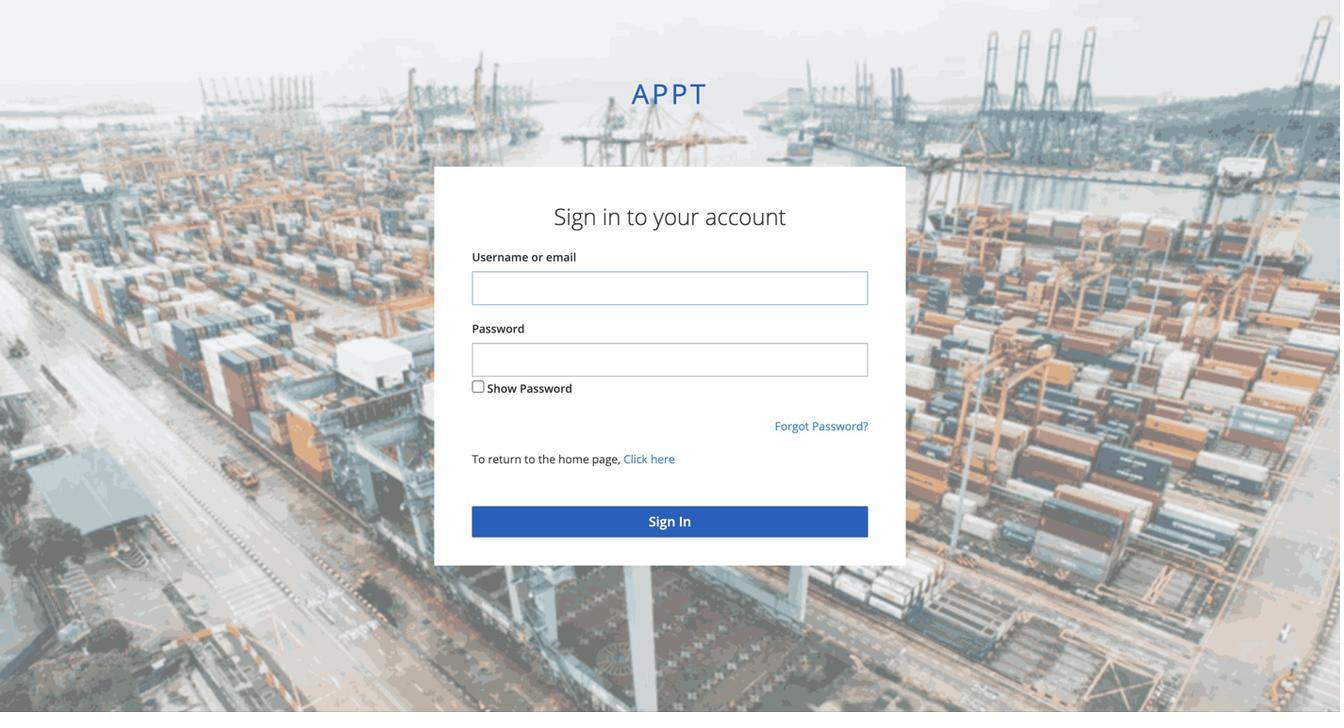 Task type: describe. For each thing, give the bounding box(es) containing it.
Show Password checkbox
[[472, 381, 484, 393]]

here
[[651, 452, 675, 467]]

page,
[[592, 452, 621, 467]]

click
[[624, 452, 648, 467]]

to for your
[[627, 201, 648, 232]]

your
[[654, 201, 699, 232]]

forgot password? link
[[775, 419, 868, 434]]

account
[[705, 201, 786, 232]]

to return to the home page, click here
[[472, 452, 675, 467]]

password?
[[812, 419, 868, 434]]

sign
[[554, 201, 597, 232]]



Task type: locate. For each thing, give the bounding box(es) containing it.
0 vertical spatial password
[[472, 321, 525, 337]]

to
[[627, 201, 648, 232], [524, 452, 535, 467]]

appt
[[632, 75, 708, 112]]

forgot
[[775, 419, 809, 434]]

Username or email text field
[[472, 272, 868, 306]]

1 vertical spatial password
[[520, 381, 572, 397]]

in
[[602, 201, 621, 232]]

1 vertical spatial to
[[524, 452, 535, 467]]

None submit
[[472, 507, 868, 538]]

sign in to your account
[[554, 201, 786, 232]]

username
[[472, 250, 528, 265]]

0 vertical spatial to
[[627, 201, 648, 232]]

username or email
[[472, 250, 576, 265]]

Password password field
[[472, 343, 868, 377]]

to right the in in the left top of the page
[[627, 201, 648, 232]]

show
[[487, 381, 517, 397]]

to for the
[[524, 452, 535, 467]]

password right the show
[[520, 381, 572, 397]]

password up the show
[[472, 321, 525, 337]]

return
[[488, 452, 522, 467]]

1 horizontal spatial to
[[627, 201, 648, 232]]

show password
[[487, 381, 572, 397]]

forgot password?
[[775, 419, 868, 434]]

the
[[538, 452, 556, 467]]

to left the the
[[524, 452, 535, 467]]

password
[[472, 321, 525, 337], [520, 381, 572, 397]]

0 horizontal spatial to
[[524, 452, 535, 467]]

to
[[472, 452, 485, 467]]

email
[[546, 250, 576, 265]]

click here link
[[624, 452, 675, 467]]

or
[[531, 250, 543, 265]]

home
[[558, 452, 589, 467]]



